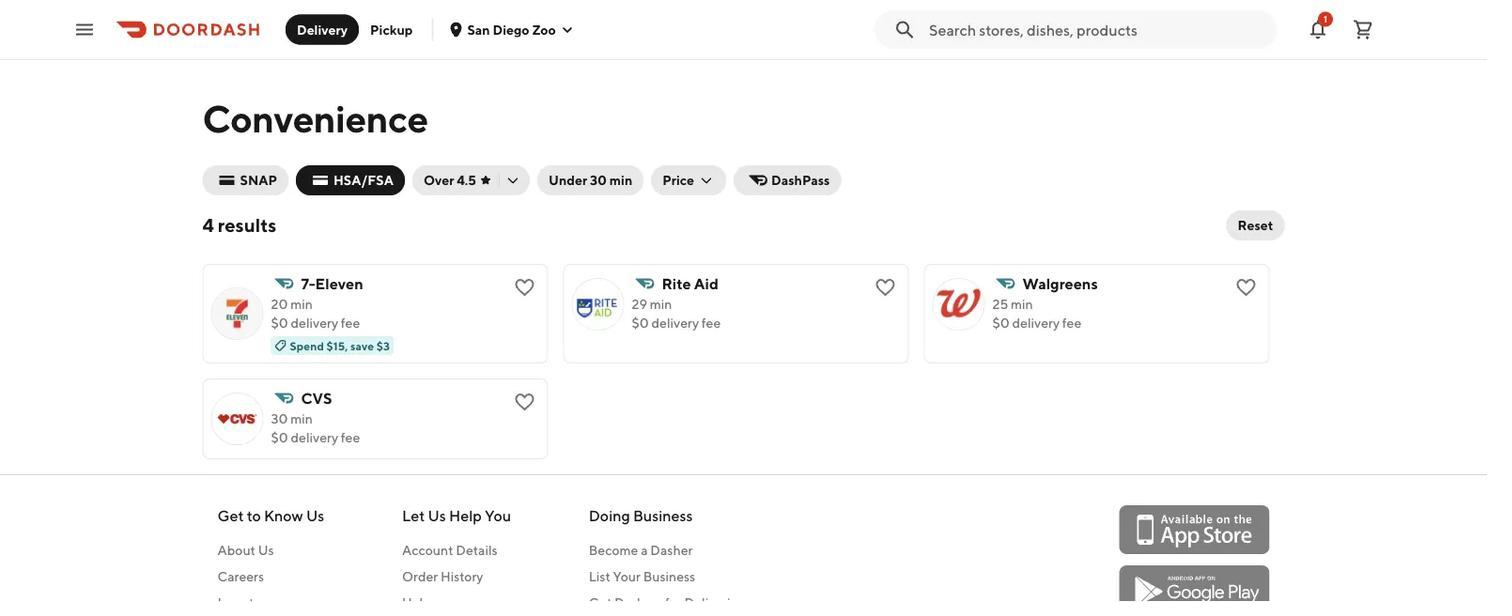 Task type: describe. For each thing, give the bounding box(es) containing it.
29
[[632, 296, 647, 312]]

$0 for walgreens
[[993, 315, 1010, 331]]

min for rite aid
[[650, 296, 672, 312]]

zoo
[[532, 22, 556, 37]]

diego
[[493, 22, 530, 37]]

over 4.5 button
[[412, 165, 530, 195]]

delivery
[[297, 22, 348, 37]]

save
[[350, 339, 374, 352]]

cvs
[[301, 390, 332, 407]]

convenience
[[203, 96, 428, 140]]

29 min $0 delivery fee
[[632, 296, 721, 331]]

1 vertical spatial business
[[643, 569, 696, 585]]

let
[[402, 507, 425, 525]]

price button
[[651, 165, 727, 195]]

results
[[218, 214, 277, 236]]

spend $15, save $3
[[290, 339, 390, 352]]

help
[[449, 507, 482, 525]]

click to add this store to your saved list image for cvs
[[514, 391, 536, 413]]

us for about us
[[258, 543, 274, 558]]

delivery for cvs
[[291, 430, 338, 445]]

30 inside button
[[590, 172, 607, 188]]

san diego zoo
[[467, 22, 556, 37]]

$0 for rite aid
[[632, 315, 649, 331]]

become a dasher link
[[589, 541, 744, 560]]

delivery button
[[286, 15, 359, 45]]

4 results
[[203, 214, 277, 236]]

$0 for cvs
[[271, 430, 288, 445]]

your
[[613, 569, 641, 585]]

25 min $0 delivery fee
[[993, 296, 1082, 331]]

eleven
[[315, 275, 363, 293]]

doing business
[[589, 507, 693, 525]]

become a dasher
[[589, 543, 693, 558]]

dasher
[[651, 543, 693, 558]]

hsa/fsa
[[334, 172, 394, 188]]

walgreens
[[1023, 275, 1098, 293]]

dashpass
[[772, 172, 830, 188]]

become
[[589, 543, 638, 558]]

delivery for rite aid
[[652, 315, 699, 331]]

25
[[993, 296, 1009, 312]]

careers
[[218, 569, 264, 585]]

min for walgreens
[[1011, 296, 1033, 312]]

snap button
[[203, 165, 288, 195]]

0 vertical spatial business
[[633, 507, 693, 525]]

under 30 min
[[549, 172, 633, 188]]

$3
[[377, 339, 390, 352]]

dashpass button
[[734, 165, 842, 195]]

click to add this store to your saved list image for rite aid
[[874, 276, 897, 299]]

20
[[271, 296, 288, 312]]

account details link
[[402, 541, 511, 560]]

min for cvs
[[291, 411, 313, 427]]

over
[[424, 172, 454, 188]]

spend
[[290, 339, 324, 352]]

1 horizontal spatial us
[[306, 507, 324, 525]]



Task type: locate. For each thing, give the bounding box(es) containing it.
fee inside 30 min $0 delivery fee
[[341, 430, 360, 445]]

order history link
[[402, 568, 511, 586]]

min down 7-
[[291, 296, 313, 312]]

1 horizontal spatial click to add this store to your saved list image
[[874, 276, 897, 299]]

min right 29
[[650, 296, 672, 312]]

snap
[[240, 172, 277, 188]]

san diego zoo button
[[449, 22, 575, 37]]

to
[[247, 507, 261, 525]]

fee for cvs
[[341, 430, 360, 445]]

rite
[[662, 275, 691, 293]]

fee for 7-eleven
[[341, 315, 360, 331]]

business down become a dasher link
[[643, 569, 696, 585]]

fee inside 25 min $0 delivery fee
[[1063, 315, 1082, 331]]

order history
[[402, 569, 483, 585]]

you
[[485, 507, 511, 525]]

over 4.5
[[424, 172, 476, 188]]

fee down aid
[[702, 315, 721, 331]]

list your business link
[[589, 568, 744, 586]]

1 vertical spatial click to add this store to your saved list image
[[514, 391, 536, 413]]

careers link
[[218, 568, 324, 586]]

min
[[610, 172, 633, 188], [291, 296, 313, 312], [650, 296, 672, 312], [1011, 296, 1033, 312], [291, 411, 313, 427]]

delivery
[[291, 315, 338, 331], [652, 315, 699, 331], [1013, 315, 1060, 331], [291, 430, 338, 445]]

0 vertical spatial 30
[[590, 172, 607, 188]]

fee up spend $15, save $3
[[341, 315, 360, 331]]

min right 25
[[1011, 296, 1033, 312]]

notification bell image
[[1307, 18, 1330, 41]]

4
[[203, 214, 214, 236]]

under 30 min button
[[537, 165, 644, 195]]

min inside 20 min $0 delivery fee
[[291, 296, 313, 312]]

7-
[[301, 275, 315, 293]]

price
[[663, 172, 695, 188]]

account details
[[402, 543, 498, 558]]

fee for rite aid
[[702, 315, 721, 331]]

min down cvs
[[291, 411, 313, 427]]

about
[[218, 543, 256, 558]]

$0 inside 30 min $0 delivery fee
[[271, 430, 288, 445]]

us for let us help you
[[428, 507, 446, 525]]

reset
[[1238, 218, 1274, 233]]

business
[[633, 507, 693, 525], [643, 569, 696, 585]]

$0 up 'know'
[[271, 430, 288, 445]]

1 horizontal spatial click to add this store to your saved list image
[[1235, 276, 1258, 299]]

$0 inside 25 min $0 delivery fee
[[993, 315, 1010, 331]]

delivery down cvs
[[291, 430, 338, 445]]

business up become a dasher link
[[633, 507, 693, 525]]

0 horizontal spatial click to add this store to your saved list image
[[514, 391, 536, 413]]

pickup button
[[359, 15, 424, 45]]

get to know us
[[218, 507, 324, 525]]

order
[[402, 569, 438, 585]]

1 vertical spatial 30
[[271, 411, 288, 427]]

min right under
[[610, 172, 633, 188]]

delivery for 7-eleven
[[291, 315, 338, 331]]

us up careers link
[[258, 543, 274, 558]]

7-eleven
[[301, 275, 363, 293]]

delivery inside the 29 min $0 delivery fee
[[652, 315, 699, 331]]

delivery inside 20 min $0 delivery fee
[[291, 315, 338, 331]]

2 horizontal spatial us
[[428, 507, 446, 525]]

4.5
[[457, 172, 476, 188]]

1 horizontal spatial 30
[[590, 172, 607, 188]]

0 items, open order cart image
[[1352, 18, 1375, 41]]

reset button
[[1227, 210, 1285, 241]]

us right 'know'
[[306, 507, 324, 525]]

min inside 25 min $0 delivery fee
[[1011, 296, 1033, 312]]

$0 inside 20 min $0 delivery fee
[[271, 315, 288, 331]]

fee for walgreens
[[1063, 315, 1082, 331]]

$0 down 25
[[993, 315, 1010, 331]]

about us link
[[218, 541, 324, 560]]

click to add this store to your saved list image for walgreens
[[1235, 276, 1258, 299]]

min inside 30 min $0 delivery fee
[[291, 411, 313, 427]]

0 vertical spatial click to add this store to your saved list image
[[1235, 276, 1258, 299]]

$0
[[271, 315, 288, 331], [632, 315, 649, 331], [993, 315, 1010, 331], [271, 430, 288, 445]]

us right let
[[428, 507, 446, 525]]

rite aid
[[662, 275, 719, 293]]

0 horizontal spatial 30
[[271, 411, 288, 427]]

details
[[456, 543, 498, 558]]

$0 for 7-eleven
[[271, 315, 288, 331]]

0 horizontal spatial us
[[258, 543, 274, 558]]

list your business
[[589, 569, 696, 585]]

fee down walgreens
[[1063, 315, 1082, 331]]

delivery up spend
[[291, 315, 338, 331]]

get
[[218, 507, 244, 525]]

about us
[[218, 543, 274, 558]]

fee
[[341, 315, 360, 331], [702, 315, 721, 331], [1063, 315, 1082, 331], [341, 430, 360, 445]]

fee inside the 29 min $0 delivery fee
[[702, 315, 721, 331]]

account
[[402, 543, 453, 558]]

1
[[1324, 14, 1328, 24]]

fee down spend $15, save $3
[[341, 430, 360, 445]]

$15,
[[327, 339, 348, 352]]

fee inside 20 min $0 delivery fee
[[341, 315, 360, 331]]

delivery down walgreens
[[1013, 315, 1060, 331]]

0 horizontal spatial click to add this store to your saved list image
[[514, 276, 536, 299]]

a
[[641, 543, 648, 558]]

delivery inside 30 min $0 delivery fee
[[291, 430, 338, 445]]

pickup
[[370, 22, 413, 37]]

us
[[306, 507, 324, 525], [428, 507, 446, 525], [258, 543, 274, 558]]

30 inside 30 min $0 delivery fee
[[271, 411, 288, 427]]

30
[[590, 172, 607, 188], [271, 411, 288, 427]]

san
[[467, 22, 490, 37]]

$0 down 29
[[632, 315, 649, 331]]

open menu image
[[73, 18, 96, 41]]

1 click to add this store to your saved list image from the left
[[514, 276, 536, 299]]

click to add this store to your saved list image
[[514, 276, 536, 299], [874, 276, 897, 299]]

know
[[264, 507, 303, 525]]

min for 7-eleven
[[291, 296, 313, 312]]

20 min $0 delivery fee
[[271, 296, 360, 331]]

click to add this store to your saved list image
[[1235, 276, 1258, 299], [514, 391, 536, 413]]

history
[[441, 569, 483, 585]]

list
[[589, 569, 611, 585]]

hsa/fsa button
[[296, 165, 405, 195]]

$0 inside the 29 min $0 delivery fee
[[632, 315, 649, 331]]

aid
[[694, 275, 719, 293]]

click to add this store to your saved list image for 7-eleven
[[514, 276, 536, 299]]

under
[[549, 172, 587, 188]]

doing
[[589, 507, 630, 525]]

let us help you
[[402, 507, 511, 525]]

delivery inside 25 min $0 delivery fee
[[1013, 315, 1060, 331]]

min inside button
[[610, 172, 633, 188]]

delivery for walgreens
[[1013, 315, 1060, 331]]

30 min $0 delivery fee
[[271, 411, 360, 445]]

Store search: begin typing to search for stores available on DoorDash text field
[[929, 19, 1266, 40]]

2 click to add this store to your saved list image from the left
[[874, 276, 897, 299]]

min inside the 29 min $0 delivery fee
[[650, 296, 672, 312]]

delivery down rite
[[652, 315, 699, 331]]

$0 down 20
[[271, 315, 288, 331]]



Task type: vqa. For each thing, say whether or not it's contained in the screenshot.
KIDS
no



